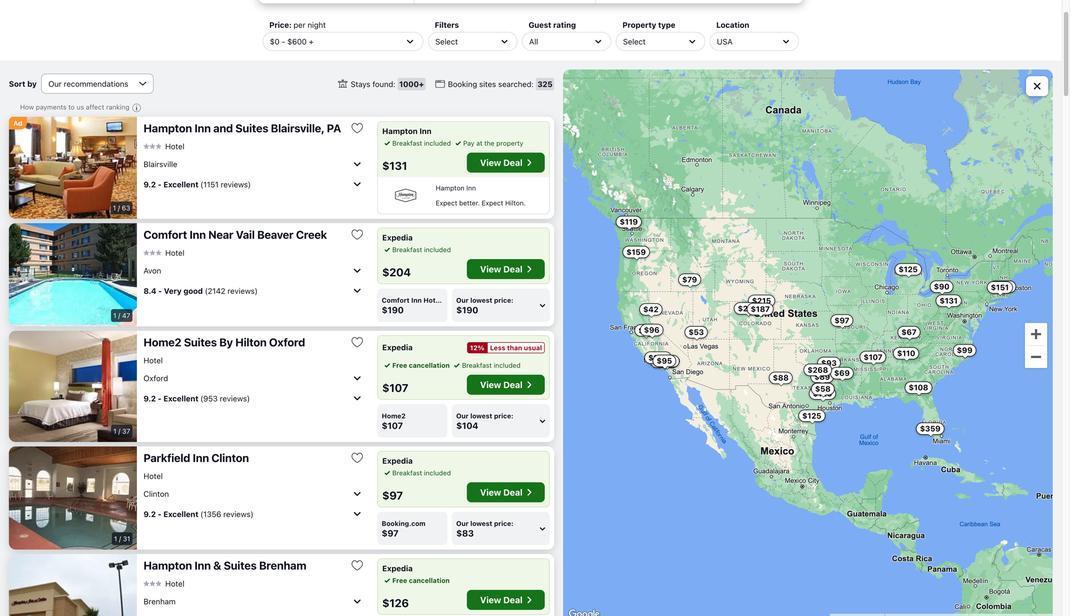 Task type: locate. For each thing, give the bounding box(es) containing it.
0 vertical spatial excellent
[[163, 180, 199, 189]]

1 hotel button from the top
[[144, 142, 185, 151]]

breakfast included for breakfast included button under 12%
[[462, 362, 521, 370]]

$93
[[822, 359, 837, 368]]

1 / 63
[[113, 204, 130, 212]]

1 left 31
[[114, 536, 117, 543]]

sort
[[9, 79, 25, 88]]

the
[[485, 139, 495, 147]]

expedia down 'booking.com $97'
[[382, 564, 413, 574]]

1 view deal button from the top
[[467, 153, 545, 173]]

$159
[[627, 248, 646, 257]]

1 select from the left
[[435, 37, 458, 46]]

$204 button
[[734, 303, 763, 315]]

inn down 1000+
[[420, 127, 432, 136]]

/ left 37
[[118, 428, 120, 436]]

deal for $126
[[504, 595, 523, 606]]

$42 button
[[640, 304, 663, 316]]

2 excellent from the top
[[163, 394, 199, 403]]

2 view from the top
[[480, 264, 501, 275]]

clinton down parkfield
[[144, 490, 169, 499]]

$104 inside our lowest price: $104
[[456, 421, 478, 431]]

per
[[294, 20, 306, 30]]

1 $190 from the left
[[382, 305, 404, 316]]

inn up better.
[[467, 184, 476, 192]]

view for $107
[[480, 380, 501, 391]]

hotel button for comfort
[[144, 248, 185, 258]]

3 9.2 from the top
[[144, 510, 156, 519]]

price:
[[494, 297, 514, 305], [494, 413, 514, 420], [494, 520, 514, 528]]

breakfast included button up hotels
[[382, 245, 451, 255]]

1 vertical spatial comfort
[[382, 297, 410, 305]]

0 horizontal spatial $131
[[382, 159, 407, 172]]

1 free cancellation button from the top
[[382, 361, 450, 371]]

breakfast included up hotels
[[392, 246, 451, 254]]

inn right parkfield
[[193, 452, 209, 465]]

0 vertical spatial $125 button
[[895, 264, 922, 276]]

clinton
[[212, 452, 249, 465], [144, 490, 169, 499]]

0 horizontal spatial $125
[[803, 412, 822, 421]]

breakfast included for breakfast included button left of pay
[[392, 139, 451, 147]]

- left (953
[[158, 394, 162, 403]]

comfort up avon
[[144, 228, 187, 241]]

$190 inside our lowest price: $190
[[456, 305, 478, 316]]

0 horizontal spatial comfort
[[144, 228, 187, 241]]

suites for and
[[236, 122, 269, 135]]

1 vertical spatial $125 button
[[799, 410, 826, 422]]

5 view deal from the top
[[480, 595, 523, 606]]

map region
[[563, 70, 1053, 617]]

0 vertical spatial 9.2
[[144, 180, 156, 189]]

suites right and
[[236, 122, 269, 135]]

lowest inside our lowest price: $190
[[471, 297, 493, 305]]

1 vertical spatial home2
[[382, 413, 406, 420]]

2 vertical spatial $107
[[382, 421, 403, 431]]

8.4 - very good (2142 reviews)
[[144, 287, 258, 296]]

view
[[480, 158, 501, 168], [480, 264, 501, 275], [480, 380, 501, 391], [480, 488, 501, 498], [480, 595, 501, 606]]

1 vertical spatial lowest
[[471, 413, 493, 420]]

free for second the 'free cancellation' "button" from the bottom
[[392, 362, 407, 370]]

location
[[717, 20, 750, 30]]

home2 suites by hilton oxford, (oxford, usa) image
[[9, 331, 137, 443]]

price: for $204
[[494, 297, 514, 305]]

2 vertical spatial excellent
[[163, 510, 199, 519]]

suites left 'by'
[[184, 336, 217, 349]]

1 vertical spatial $97
[[382, 489, 403, 502]]

us
[[77, 103, 84, 111]]

our lowest price: $83
[[456, 520, 514, 539]]

1 horizontal spatial $204
[[738, 304, 759, 313]]

$97 down booking.com
[[382, 529, 399, 539]]

hampton up better.
[[436, 184, 465, 192]]

- down blairsville
[[158, 180, 162, 189]]

comfort inside button
[[144, 228, 187, 241]]

inn for near
[[190, 228, 206, 241]]

0 horizontal spatial $190
[[382, 305, 404, 316]]

home2 inside 'button'
[[144, 336, 182, 349]]

breakfast included up booking.com
[[392, 470, 451, 477]]

reviews) for by
[[220, 394, 250, 403]]

$107
[[864, 353, 883, 362], [382, 382, 408, 395], [382, 421, 403, 431]]

hotel button
[[144, 142, 185, 151], [144, 248, 185, 258], [144, 356, 163, 366], [144, 472, 163, 481], [144, 579, 185, 589]]

/ for hampton inn and suites blairsville, pa
[[118, 204, 120, 212]]

$190 inside the comfort inn hotels $190
[[382, 305, 404, 316]]

2 vertical spatial 9.2
[[144, 510, 156, 519]]

0 horizontal spatial clinton
[[144, 490, 169, 499]]

$89 button
[[811, 371, 834, 383]]

2 $190 from the left
[[456, 305, 478, 316]]

3 view deal from the top
[[480, 380, 523, 391]]

1 vertical spatial suites
[[184, 336, 217, 349]]

comfort inn near vail beaver creek
[[144, 228, 327, 241]]

12% less than usual
[[470, 344, 542, 352]]

$58 button
[[812, 383, 835, 396]]

inn left and
[[195, 122, 211, 135]]

0 horizontal spatial expect
[[436, 199, 457, 207]]

0 vertical spatial $126
[[813, 389, 832, 399]]

hampton inn down 1000+
[[382, 127, 432, 136]]

0 vertical spatial brenham
[[259, 559, 307, 573]]

1 vertical spatial $131
[[940, 296, 958, 306]]

$96 $112
[[644, 326, 676, 366]]

all
[[529, 37, 538, 46]]

inn left near
[[190, 228, 206, 241]]

1 deal from the top
[[504, 158, 523, 168]]

0 vertical spatial hampton inn
[[382, 127, 432, 136]]

our inside our lowest price: $83
[[456, 520, 469, 528]]

$187
[[751, 305, 770, 314]]

$110
[[897, 349, 916, 358]]

1 for comfort
[[113, 312, 116, 320]]

reviews) right (1151
[[221, 180, 251, 189]]

5 view deal button from the top
[[467, 591, 545, 611]]

$96
[[644, 326, 660, 335]]

0 vertical spatial $97
[[835, 316, 850, 325]]

$215
[[752, 297, 771, 306]]

0 horizontal spatial select
[[435, 37, 458, 46]]

$131 up hampton inn "image"
[[382, 159, 407, 172]]

reviews) right (953
[[220, 394, 250, 403]]

/ for home2 suites by hilton oxford
[[118, 428, 120, 436]]

325
[[538, 79, 553, 89]]

0 vertical spatial home2
[[144, 336, 182, 349]]

$600
[[287, 37, 307, 46]]

1 horizontal spatial brenham
[[259, 559, 307, 573]]

1 vertical spatial $204
[[738, 304, 759, 313]]

breakfast for breakfast included button above booking.com
[[392, 470, 422, 477]]

1 vertical spatial 9.2
[[144, 394, 156, 403]]

inn for hotels
[[411, 297, 422, 305]]

5 hotel button from the top
[[144, 579, 185, 589]]

$79 button
[[679, 274, 701, 286]]

1 free cancellation from the top
[[392, 362, 450, 370]]

parkfield
[[144, 452, 190, 465]]

2 vertical spatial suites
[[224, 559, 257, 573]]

0 vertical spatial cancellation
[[409, 362, 450, 370]]

$107 inside home2 $107
[[382, 421, 403, 431]]

$125 button
[[895, 264, 922, 276], [799, 410, 826, 422]]

inn left hotels
[[411, 297, 422, 305]]

excellent for home2
[[163, 394, 199, 403]]

at
[[477, 139, 483, 147]]

1 horizontal spatial $190
[[456, 305, 478, 316]]

2 deal from the top
[[504, 264, 523, 275]]

our for $107
[[456, 413, 469, 420]]

2 hotel button from the top
[[144, 248, 185, 258]]

/ left 63
[[118, 204, 120, 212]]

inn left &
[[195, 559, 211, 573]]

parkfield inn clinton, (clinton, usa) image
[[9, 447, 137, 550]]

expedia down home2 $107
[[382, 457, 413, 466]]

2 view deal from the top
[[480, 264, 523, 275]]

$97 up booking.com
[[382, 489, 403, 502]]

$204
[[382, 266, 411, 279], [738, 304, 759, 313]]

/ left 47
[[118, 312, 120, 320]]

1 expedia from the top
[[382, 233, 413, 242]]

1 view from the top
[[480, 158, 501, 168]]

2 vertical spatial our
[[456, 520, 469, 528]]

oxford right the hilton
[[269, 336, 305, 349]]

hampton inn up better.
[[436, 184, 476, 192]]

breakfast down 12%
[[462, 362, 492, 370]]

None field
[[258, 0, 414, 3]]

1 horizontal spatial comfort
[[382, 297, 410, 305]]

0 horizontal spatial brenham
[[144, 597, 176, 607]]

1 for home2
[[113, 428, 116, 436]]

1 vertical spatial $104
[[456, 421, 478, 431]]

1 horizontal spatial clinton
[[212, 452, 249, 465]]

ranking
[[106, 103, 130, 111]]

expect left hilton.
[[482, 199, 504, 207]]

$67
[[902, 328, 917, 337]]

inn for clinton
[[193, 452, 209, 465]]

lowest for $107
[[471, 413, 493, 420]]

hotel
[[165, 142, 185, 151], [165, 248, 185, 258], [144, 356, 163, 365], [144, 472, 163, 481], [165, 580, 185, 589]]

4 expedia from the top
[[382, 564, 413, 574]]

1 free from the top
[[392, 362, 407, 370]]

clinton up clinton button
[[212, 452, 249, 465]]

$190 for comfort inn hotels $190
[[382, 305, 404, 316]]

2 vertical spatial $97
[[382, 529, 399, 539]]

0 vertical spatial free cancellation button
[[382, 361, 450, 371]]

4 hotel button from the top
[[144, 472, 163, 481]]

1 horizontal spatial select
[[623, 37, 646, 46]]

0 vertical spatial clinton
[[212, 452, 249, 465]]

reviews) for and
[[221, 180, 251, 189]]

pay at the property
[[463, 139, 524, 147]]

price: inside our lowest price: $104
[[494, 413, 514, 420]]

1 lowest from the top
[[471, 297, 493, 305]]

1 vertical spatial cancellation
[[409, 577, 450, 585]]

expedia
[[382, 233, 413, 242], [382, 343, 413, 352], [382, 457, 413, 466], [382, 564, 413, 574]]

4 view deal from the top
[[480, 488, 523, 498]]

$112 button
[[654, 356, 680, 368]]

excellent left (1356
[[163, 510, 199, 519]]

breakfast included down the "less"
[[462, 362, 521, 370]]

view deal
[[480, 158, 523, 168], [480, 264, 523, 275], [480, 380, 523, 391], [480, 488, 523, 498], [480, 595, 523, 606]]

1 vertical spatial excellent
[[163, 394, 199, 403]]

0 horizontal spatial $204
[[382, 266, 411, 279]]

0 vertical spatial lowest
[[471, 297, 493, 305]]

$97 inside 'booking.com $97'
[[382, 529, 399, 539]]

price: inside our lowest price: $190
[[494, 297, 514, 305]]

2 9.2 from the top
[[144, 394, 156, 403]]

ad
[[13, 119, 22, 127]]

inn inside the comfort inn hotels $190
[[411, 297, 422, 305]]

comfort left hotels
[[382, 297, 410, 305]]

1 horizontal spatial $126
[[813, 389, 832, 399]]

excellent left (1151
[[163, 180, 199, 189]]

3 view from the top
[[480, 380, 501, 391]]

4 deal from the top
[[504, 488, 523, 498]]

3 deal from the top
[[504, 380, 523, 391]]

1 horizontal spatial hampton inn
[[436, 184, 476, 192]]

parkfield inn clinton button
[[144, 451, 342, 465]]

4 view from the top
[[480, 488, 501, 498]]

1 horizontal spatial $131
[[940, 296, 958, 306]]

0 horizontal spatial $126
[[382, 597, 409, 610]]

booking sites searched: 325
[[448, 79, 553, 89]]

$119 button
[[616, 216, 642, 228]]

select down property
[[623, 37, 646, 46]]

0 vertical spatial comfort
[[144, 228, 187, 241]]

price: inside our lowest price: $83
[[494, 520, 514, 528]]

$42
[[644, 305, 659, 314]]

0 horizontal spatial home2
[[144, 336, 182, 349]]

inn for and
[[195, 122, 211, 135]]

-
[[282, 37, 285, 46], [158, 180, 162, 189], [158, 287, 162, 296], [158, 394, 162, 403], [158, 510, 162, 519]]

1 vertical spatial brenham
[[144, 597, 176, 607]]

excellent for hampton
[[163, 180, 199, 189]]

1 our from the top
[[456, 297, 469, 305]]

2 vertical spatial price:
[[494, 520, 514, 528]]

0 vertical spatial our
[[456, 297, 469, 305]]

- for comfort inn near vail beaver creek
[[158, 287, 162, 296]]

free cancellation button
[[382, 361, 450, 371], [382, 576, 450, 586]]

0 vertical spatial free cancellation
[[392, 362, 450, 370]]

select for filters
[[435, 37, 458, 46]]

home2 $107
[[382, 413, 406, 431]]

to
[[68, 103, 75, 111]]

1 vertical spatial our
[[456, 413, 469, 420]]

3 our from the top
[[456, 520, 469, 528]]

hotel button for hampton
[[144, 579, 185, 589]]

reviews) down clinton button
[[223, 510, 254, 519]]

$131 down $90 button
[[940, 296, 958, 306]]

comfort inside the comfort inn hotels $190
[[382, 297, 410, 305]]

price:
[[269, 20, 292, 30]]

$77
[[639, 326, 653, 335]]

0 horizontal spatial oxford
[[144, 374, 168, 383]]

hotel button for home2
[[144, 356, 163, 366]]

near
[[208, 228, 234, 241]]

- right "8.4"
[[158, 287, 162, 296]]

breakfast up booking.com
[[392, 470, 422, 477]]

expect left better.
[[436, 199, 457, 207]]

3 view deal button from the top
[[467, 375, 545, 395]]

expedia down hampton inn "image"
[[382, 233, 413, 242]]

1 price: from the top
[[494, 297, 514, 305]]

9.2
[[144, 180, 156, 189], [144, 394, 156, 403], [144, 510, 156, 519]]

ad button
[[9, 117, 27, 130]]

1 horizontal spatial $104
[[649, 353, 668, 363]]

- right '$0'
[[282, 37, 285, 46]]

1 left 63
[[113, 204, 116, 212]]

stays
[[351, 79, 371, 89]]

1 horizontal spatial $125 button
[[895, 264, 922, 276]]

$126
[[813, 389, 832, 399], [382, 597, 409, 610]]

(1356
[[200, 510, 221, 519]]

- left (1356
[[158, 510, 162, 519]]

3 lowest from the top
[[471, 520, 493, 528]]

sites
[[479, 79, 496, 89]]

0 vertical spatial oxford
[[269, 336, 305, 349]]

/ left 31
[[119, 536, 121, 543]]

1 left 37
[[113, 428, 116, 436]]

free for second the 'free cancellation' "button"
[[392, 577, 407, 585]]

breakfast included for breakfast included button on top of hotels
[[392, 246, 451, 254]]

view deal button for $97
[[467, 483, 545, 503]]

2 free from the top
[[392, 577, 407, 585]]

suites for &
[[224, 559, 257, 573]]

1 horizontal spatial home2
[[382, 413, 406, 420]]

1 horizontal spatial expect
[[482, 199, 504, 207]]

37
[[122, 428, 130, 436]]

1 for hampton
[[113, 204, 116, 212]]

1 vertical spatial $125
[[803, 412, 822, 421]]

1 left 47
[[113, 312, 116, 320]]

0 vertical spatial $125
[[899, 265, 918, 274]]

2 vertical spatial lowest
[[471, 520, 493, 528]]

0 vertical spatial price:
[[494, 297, 514, 305]]

3 hotel button from the top
[[144, 356, 163, 366]]

hampton up blairsville
[[144, 122, 192, 135]]

$131 button
[[936, 295, 962, 307]]

2 our from the top
[[456, 413, 469, 420]]

breakfast included left pay
[[392, 139, 451, 147]]

1 vertical spatial $126
[[382, 597, 409, 610]]

+
[[309, 37, 314, 46]]

1 9.2 from the top
[[144, 180, 156, 189]]

suites inside 'button'
[[184, 336, 217, 349]]

$88 button
[[769, 372, 793, 385]]

oxford up 9.2 - excellent (953 reviews)
[[144, 374, 168, 383]]

$268 button
[[804, 364, 832, 376]]

comfort inn near vail beaver creek, (avon, usa) image
[[9, 224, 137, 327]]

free cancellation
[[392, 362, 450, 370], [392, 577, 450, 585]]

lowest inside our lowest price: $83
[[471, 520, 493, 528]]

0 vertical spatial $131
[[382, 159, 407, 172]]

1 excellent from the top
[[163, 180, 199, 189]]

inn
[[195, 122, 211, 135], [420, 127, 432, 136], [467, 184, 476, 192], [190, 228, 206, 241], [411, 297, 422, 305], [193, 452, 209, 465], [195, 559, 211, 573]]

our inside our lowest price: $104
[[456, 413, 469, 420]]

hilton
[[235, 336, 267, 349]]

0 vertical spatial free
[[392, 362, 407, 370]]

1 view deal from the top
[[480, 158, 523, 168]]

brenham
[[259, 559, 307, 573], [144, 597, 176, 607]]

5 view from the top
[[480, 595, 501, 606]]

reviews) for clinton
[[223, 510, 254, 519]]

2 price: from the top
[[494, 413, 514, 420]]

hampton left &
[[144, 559, 192, 573]]

$190 for our lowest price: $190
[[456, 305, 478, 316]]

our inside our lowest price: $190
[[456, 297, 469, 305]]

1 vertical spatial free
[[392, 577, 407, 585]]

1 cancellation from the top
[[409, 362, 450, 370]]

2 select from the left
[[623, 37, 646, 46]]

1 vertical spatial free cancellation
[[392, 577, 450, 585]]

2 view deal button from the top
[[467, 259, 545, 279]]

view for $126
[[480, 595, 501, 606]]

1 vertical spatial price:
[[494, 413, 514, 420]]

reviews)
[[221, 180, 251, 189], [228, 287, 258, 296], [220, 394, 250, 403], [223, 510, 254, 519]]

3 excellent from the top
[[163, 510, 199, 519]]

- for home2 suites by hilton oxford
[[158, 394, 162, 403]]

2 lowest from the top
[[471, 413, 493, 420]]

2 cancellation from the top
[[409, 577, 450, 585]]

5 deal from the top
[[504, 595, 523, 606]]

view deal for $131
[[480, 158, 523, 168]]

pay at the property button
[[453, 138, 524, 148]]

lowest inside our lowest price: $104
[[471, 413, 493, 420]]

0 vertical spatial $107
[[864, 353, 883, 362]]

3 price: from the top
[[494, 520, 514, 528]]

0 vertical spatial suites
[[236, 122, 269, 135]]

less
[[490, 344, 506, 352]]

breakfast included button left pay
[[382, 138, 451, 148]]

$97 up $93
[[835, 316, 850, 325]]

by
[[27, 79, 37, 88]]

0 horizontal spatial $104
[[456, 421, 478, 431]]

excellent left (953
[[163, 394, 199, 403]]

hampton inn & suites brenham, (brenham, usa) image
[[9, 555, 137, 617]]

1 vertical spatial free cancellation button
[[382, 576, 450, 586]]

3 expedia from the top
[[382, 457, 413, 466]]

1
[[113, 204, 116, 212], [113, 312, 116, 320], [113, 428, 116, 436], [114, 536, 117, 543]]

select down filters
[[435, 37, 458, 46]]

0 vertical spatial $104
[[649, 353, 668, 363]]

suites right &
[[224, 559, 257, 573]]

breakfast up hampton inn "image"
[[392, 139, 422, 147]]

4 view deal button from the top
[[467, 483, 545, 503]]

included
[[424, 139, 451, 147], [424, 246, 451, 254], [494, 362, 521, 370], [424, 470, 451, 477]]

expedia down the comfort inn hotels $190 in the left of the page
[[382, 343, 413, 352]]

brenham button
[[144, 593, 364, 611]]

breakfast down hampton inn "image"
[[392, 246, 422, 254]]



Task type: describe. For each thing, give the bounding box(es) containing it.
filters
[[435, 20, 459, 30]]

/ for parkfield inn clinton
[[119, 536, 121, 543]]

view deal button for $131
[[467, 153, 545, 173]]

our for $97
[[456, 520, 469, 528]]

1 vertical spatial clinton
[[144, 490, 169, 499]]

deal for $131
[[504, 158, 523, 168]]

$99
[[957, 346, 973, 355]]

affect
[[86, 103, 104, 111]]

inn for &
[[195, 559, 211, 573]]

lowest for $97
[[471, 520, 493, 528]]

$187 button
[[747, 303, 774, 316]]

$95
[[657, 357, 672, 366]]

view for $204
[[480, 264, 501, 275]]

our lowest price: $190
[[456, 297, 514, 316]]

how payments to us affect ranking button
[[20, 103, 144, 115]]

hotel for 1st hotel button from the top of the page
[[165, 142, 185, 151]]

9.2 - excellent (953 reviews)
[[144, 394, 250, 403]]

1 / 31
[[114, 536, 130, 543]]

pa
[[327, 122, 341, 135]]

$0
[[270, 37, 280, 46]]

$53 button
[[685, 327, 708, 339]]

9.2 - excellent (1151 reviews)
[[144, 180, 251, 189]]

lowest for $204
[[471, 297, 493, 305]]

0 vertical spatial $204
[[382, 266, 411, 279]]

/ for comfort inn near vail beaver creek
[[118, 312, 120, 320]]

breakfast included for breakfast included button above booking.com
[[392, 470, 451, 477]]

$89
[[815, 373, 830, 382]]

0 horizontal spatial hampton inn
[[382, 127, 432, 136]]

view deal for $204
[[480, 264, 523, 275]]

$151
[[991, 283, 1009, 292]]

breakfast for breakfast included button under 12%
[[462, 362, 492, 370]]

$95 button
[[653, 355, 676, 367]]

view deal for $97
[[480, 488, 523, 498]]

$239
[[655, 358, 675, 367]]

$88
[[773, 374, 789, 383]]

breakfast included button down 12%
[[452, 361, 521, 371]]

property type
[[623, 20, 676, 30]]

booking
[[448, 79, 477, 89]]

comfort inn near vail beaver creek button
[[144, 228, 342, 242]]

parkfield inn clinton
[[144, 452, 249, 465]]

breakfast for breakfast included button on top of hotels
[[392, 246, 422, 254]]

property
[[497, 139, 524, 147]]

1 vertical spatial oxford
[[144, 374, 168, 383]]

$107 inside button
[[864, 353, 883, 362]]

1 expect from the left
[[436, 199, 457, 207]]

home2 suites by hilton oxford
[[144, 336, 305, 349]]

view for $131
[[480, 158, 501, 168]]

vail
[[236, 228, 255, 241]]

$69 button
[[831, 368, 854, 380]]

view deal button for $204
[[467, 259, 545, 279]]

hotel button for parkfield
[[144, 472, 163, 481]]

hotel for hotel button for hampton
[[165, 580, 185, 589]]

1 horizontal spatial oxford
[[269, 336, 305, 349]]

hampton inn and suites blairsville, pa, (blairsville, usa) image
[[9, 117, 137, 219]]

hampton inn and suites blairsville, pa
[[144, 122, 341, 135]]

avon
[[144, 266, 161, 275]]

$79
[[682, 275, 697, 284]]

(2142
[[205, 287, 225, 296]]

reviews) down "avon" button
[[228, 287, 258, 296]]

$104 button
[[645, 352, 672, 364]]

$93 button
[[818, 357, 841, 370]]

$204 inside button
[[738, 304, 759, 313]]

$104 inside button
[[649, 353, 668, 363]]

expect better. expect hilton.
[[436, 199, 526, 207]]

2 expedia from the top
[[382, 343, 413, 352]]

usa
[[717, 37, 733, 46]]

comfort inn hotels $190
[[382, 297, 446, 316]]

9.2 for home2 suites by hilton oxford
[[144, 394, 156, 403]]

$268
[[808, 366, 828, 375]]

$59 button
[[811, 383, 835, 396]]

payments
[[36, 103, 67, 111]]

hampton down 1000+
[[382, 127, 418, 136]]

0 horizontal spatial $125 button
[[799, 410, 826, 422]]

1 horizontal spatial $125
[[899, 265, 918, 274]]

breakfast included button up booking.com
[[382, 468, 451, 478]]

home2 suites by hilton oxford button
[[144, 336, 342, 350]]

comfort for comfort inn near vail beaver creek
[[144, 228, 187, 241]]

our lowest price: $104
[[456, 413, 514, 431]]

hilton.
[[505, 199, 526, 207]]

view deal button for $107
[[467, 375, 545, 395]]

$359
[[920, 425, 941, 434]]

price: for $107
[[494, 413, 514, 420]]

$239 button
[[651, 356, 679, 368]]

1 vertical spatial hampton inn
[[436, 184, 476, 192]]

home2 for home2 suites by hilton oxford
[[144, 336, 182, 349]]

night
[[308, 20, 326, 30]]

1 / 37
[[113, 428, 130, 436]]

deal for $204
[[504, 264, 523, 275]]

$159 button
[[623, 246, 650, 258]]

our for $204
[[456, 297, 469, 305]]

$59
[[815, 385, 831, 394]]

$110 $359
[[897, 349, 941, 434]]

2 free cancellation from the top
[[392, 577, 450, 585]]

hotel for comfort's hotel button
[[165, 248, 185, 258]]

$97 inside $97 button
[[835, 316, 850, 325]]

pay
[[463, 139, 475, 147]]

deal for $97
[[504, 488, 523, 498]]

oxford button
[[144, 370, 364, 387]]

$149
[[993, 282, 1013, 292]]

good
[[184, 287, 203, 296]]

8.4
[[144, 287, 156, 296]]

$126 inside button
[[813, 389, 832, 399]]

expedia for $204
[[382, 233, 413, 242]]

$97 button
[[831, 315, 854, 327]]

(1151
[[200, 180, 219, 189]]

2 expect from the left
[[482, 199, 504, 207]]

hampton inn and suites blairsville, pa button
[[144, 121, 342, 135]]

9.2 for hampton inn and suites blairsville, pa
[[144, 180, 156, 189]]

2 free cancellation button from the top
[[382, 576, 450, 586]]

hotels
[[424, 297, 446, 305]]

$215 button
[[748, 295, 775, 307]]

rating
[[553, 20, 576, 30]]

deal for $107
[[504, 380, 523, 391]]

$149 button
[[989, 281, 1017, 293]]

hampton inn image
[[382, 188, 429, 203]]

9.2 for parkfield inn clinton
[[144, 510, 156, 519]]

booking.com
[[382, 520, 426, 528]]

1 vertical spatial $107
[[382, 382, 408, 395]]

- for hampton inn and suites blairsville, pa
[[158, 180, 162, 189]]

price: per night
[[269, 20, 326, 30]]

expedia for $126
[[382, 564, 413, 574]]

$90
[[934, 282, 950, 292]]

better.
[[459, 199, 480, 207]]

price: for $97
[[494, 520, 514, 528]]

and
[[213, 122, 233, 135]]

$119
[[620, 218, 638, 227]]

view deal for $107
[[480, 380, 523, 391]]

$110 button
[[894, 348, 920, 360]]

how payments to us affect ranking
[[20, 103, 130, 111]]

$108
[[909, 383, 929, 393]]

beaver
[[257, 228, 294, 241]]

$131 inside button
[[940, 296, 958, 306]]

hampton inn & suites brenham
[[144, 559, 307, 573]]

(953
[[200, 394, 218, 403]]

property
[[623, 20, 657, 30]]

view deal for $126
[[480, 595, 523, 606]]

view for $97
[[480, 488, 501, 498]]

excellent for parkfield
[[163, 510, 199, 519]]

- for parkfield inn clinton
[[158, 510, 162, 519]]

$83
[[456, 529, 474, 539]]

view deal button for $126
[[467, 591, 545, 611]]

breakfast for breakfast included button left of pay
[[392, 139, 422, 147]]

home2 for home2 $107
[[382, 413, 406, 420]]

comfort for comfort inn hotels $190
[[382, 297, 410, 305]]

google image
[[566, 608, 603, 617]]

$96 button
[[640, 324, 664, 337]]

$0 - $600 +
[[270, 37, 314, 46]]

select for property type
[[623, 37, 646, 46]]

expedia for $97
[[382, 457, 413, 466]]

type
[[658, 20, 676, 30]]

1 for parkfield
[[114, 536, 117, 543]]

blairsville button
[[144, 155, 364, 173]]



Task type: vqa. For each thing, say whether or not it's contained in the screenshot.
$151 BUTTON
yes



